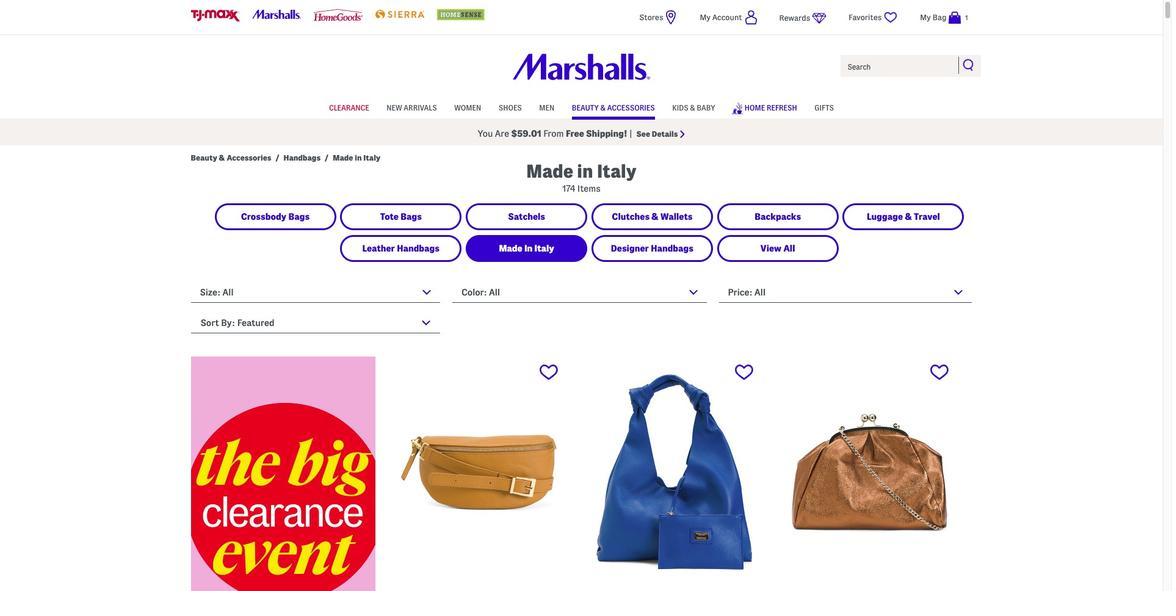 Task type: vqa. For each thing, say whether or not it's contained in the screenshot.
LOOP
no



Task type: describe. For each thing, give the bounding box(es) containing it.
clutches & wallets link
[[594, 205, 711, 228]]

$59.01
[[512, 129, 542, 139]]

made in italy leather metallic kiss lock pouch image
[[777, 357, 962, 588]]

backpacks
[[755, 212, 801, 222]]

view all link
[[719, 237, 837, 260]]

satchels
[[508, 212, 545, 222]]

shoes
[[499, 104, 522, 112]]

leather handbags
[[362, 244, 440, 253]]

women link
[[454, 97, 481, 116]]

italy for made in italy
[[535, 244, 554, 253]]

bags for tote bags
[[401, 212, 422, 222]]

designer handbags
[[611, 244, 694, 253]]

0 horizontal spatial handbags
[[284, 153, 321, 162]]

luggage & travel link
[[845, 205, 963, 228]]

wallets
[[661, 212, 693, 222]]

|
[[630, 129, 633, 139]]

in for made in italy
[[525, 244, 533, 253]]

wce image
[[191, 357, 375, 591]]

all for price: all
[[755, 288, 766, 297]]

banner containing you are
[[0, 0, 1163, 145]]

crossbody bags link
[[216, 205, 334, 228]]

bag
[[933, 13, 947, 21]]

all for color: all
[[489, 288, 500, 297]]

favorites
[[849, 13, 882, 21]]

my account
[[700, 13, 742, 21]]

kids & baby
[[673, 104, 716, 112]]

color:
[[462, 288, 487, 297]]

shoes link
[[499, 97, 522, 116]]

made in italy 174 items
[[527, 161, 637, 194]]

tote bags link
[[342, 205, 460, 228]]

italy for made in italy 174 items
[[597, 161, 637, 181]]

2 / from the left
[[325, 153, 329, 162]]

view all
[[761, 244, 795, 253]]

made for made in italy 174 items
[[527, 161, 573, 181]]

designer handbags link
[[594, 237, 711, 260]]

see
[[637, 129, 650, 138]]

baby
[[697, 104, 716, 112]]

tote
[[380, 212, 399, 222]]

1 / from the left
[[276, 153, 279, 162]]

items
[[578, 184, 601, 194]]

details
[[652, 129, 678, 138]]

clutches & wallets
[[612, 212, 693, 222]]

0 horizontal spatial italy
[[364, 153, 381, 162]]

new arrivals
[[387, 104, 437, 112]]

account
[[713, 13, 742, 21]]

made for made in italy
[[499, 244, 523, 253]]

arrivals
[[404, 104, 437, 112]]

beauty & accessories link inside banner
[[572, 97, 655, 116]]

handbags for leather handbags
[[397, 244, 440, 253]]

kids & baby link
[[673, 97, 716, 116]]

stores link
[[640, 10, 679, 25]]

made in italy leather geo hobo image
[[582, 357, 766, 588]]

are
[[495, 129, 509, 139]]

homegoods.com image
[[314, 9, 363, 21]]

& for clutches & wallets
[[652, 212, 659, 222]]

new arrivals link
[[387, 97, 437, 116]]

you are $59.01 from free shipping! | see details
[[478, 129, 678, 139]]

my bag
[[920, 13, 947, 21]]

all for size: all
[[223, 288, 234, 297]]

view
[[761, 244, 782, 253]]

men link
[[539, 97, 555, 116]]

0 horizontal spatial in
[[355, 153, 362, 162]]

backpacks link
[[719, 205, 837, 228]]

made in italy
[[499, 244, 554, 253]]

my for my bag
[[920, 13, 931, 21]]

& for beauty & accessories / handbags / made in italy
[[219, 153, 225, 162]]

by:
[[221, 318, 235, 328]]

from
[[544, 129, 564, 139]]

& for luggage & travel
[[905, 212, 912, 222]]

price:
[[728, 288, 753, 297]]

crossbody
[[241, 212, 287, 222]]

1 vertical spatial beauty & accessories link
[[191, 153, 271, 162]]

made in italy link
[[468, 237, 586, 260]]

home refresh
[[745, 104, 797, 112]]

site search search field
[[839, 54, 982, 78]]



Task type: locate. For each thing, give the bounding box(es) containing it.
shipping!
[[586, 129, 628, 139]]

tjmaxx.com image
[[191, 10, 240, 21]]

featured
[[237, 318, 275, 328]]

italy inside made in italy link
[[535, 244, 554, 253]]

you
[[478, 129, 493, 139]]

clutches
[[612, 212, 650, 222]]

size:
[[200, 288, 221, 297]]

174
[[563, 184, 576, 194]]

menu bar inside banner
[[191, 96, 973, 118]]

size: all
[[200, 288, 234, 297]]

made in italy leather waist bag image
[[386, 357, 571, 588]]

1 my from the left
[[700, 13, 711, 21]]

2 horizontal spatial handbags
[[651, 244, 694, 253]]

all for view all
[[784, 244, 795, 253]]

2 horizontal spatial made
[[527, 161, 573, 181]]

in inside the made in italy 174 items
[[577, 161, 593, 181]]

tote bags
[[380, 212, 422, 222]]

0 horizontal spatial /
[[276, 153, 279, 162]]

refresh
[[767, 104, 797, 112]]

/ right handbags link
[[325, 153, 329, 162]]

travel
[[914, 212, 940, 222]]

bags
[[289, 212, 310, 222], [401, 212, 422, 222]]

1 horizontal spatial in
[[525, 244, 533, 253]]

1 horizontal spatial beauty
[[572, 104, 599, 112]]

beauty inside 'beauty & accessories' 'link'
[[572, 104, 599, 112]]

none submit inside 'site search' search box
[[963, 59, 975, 71]]

accessories inside 'beauty & accessories' 'link'
[[607, 104, 655, 112]]

1 bags from the left
[[289, 212, 310, 222]]

0 vertical spatial accessories
[[607, 104, 655, 112]]

my
[[700, 13, 711, 21], [920, 13, 931, 21]]

0 horizontal spatial beauty & accessories link
[[191, 153, 271, 162]]

0 horizontal spatial made
[[333, 153, 353, 162]]

accessories up |
[[607, 104, 655, 112]]

my left the bag
[[920, 13, 931, 21]]

free
[[566, 129, 584, 139]]

beauty
[[572, 104, 599, 112], [191, 153, 217, 162]]

designer
[[611, 244, 649, 253]]

all right color:
[[489, 288, 500, 297]]

2 my from the left
[[920, 13, 931, 21]]

luggage & travel
[[867, 212, 940, 222]]

my for my account
[[700, 13, 711, 21]]

clearance
[[329, 104, 369, 112]]

bags right tote
[[401, 212, 422, 222]]

0 vertical spatial beauty
[[572, 104, 599, 112]]

see details link
[[637, 129, 685, 138]]

my left account
[[700, 13, 711, 21]]

all right the view
[[784, 244, 795, 253]]

marquee containing you are
[[0, 122, 1163, 145]]

luggage
[[867, 212, 903, 222]]

beauty for beauty & accessories / handbags / made in italy
[[191, 153, 217, 162]]

1 horizontal spatial bags
[[401, 212, 422, 222]]

rewards
[[780, 13, 811, 22]]

made
[[333, 153, 353, 162], [527, 161, 573, 181], [499, 244, 523, 253]]

1 horizontal spatial beauty & accessories link
[[572, 97, 655, 116]]

all
[[784, 244, 795, 253], [223, 288, 234, 297], [489, 288, 500, 297], [755, 288, 766, 297]]

my bag link
[[920, 10, 973, 25]]

2 horizontal spatial italy
[[597, 161, 637, 181]]

italy up items
[[597, 161, 637, 181]]

0 horizontal spatial bags
[[289, 212, 310, 222]]

beauty & accessories / handbags / made in italy
[[191, 153, 381, 162]]

1 horizontal spatial made
[[499, 244, 523, 253]]

italy inside the made in italy 174 items
[[597, 161, 637, 181]]

1 horizontal spatial /
[[325, 153, 329, 162]]

made right handbags link
[[333, 153, 353, 162]]

sort by: featured
[[201, 318, 275, 328]]

gifts
[[815, 104, 834, 112]]

banner
[[0, 0, 1163, 145]]

Search text field
[[839, 54, 982, 78]]

price: all
[[728, 288, 766, 297]]

made down satchels link
[[499, 244, 523, 253]]

in up items
[[577, 161, 593, 181]]

gifts link
[[815, 97, 834, 116]]

1 vertical spatial accessories
[[227, 153, 271, 162]]

bags for crossbody bags
[[289, 212, 310, 222]]

beauty for beauty & accessories
[[572, 104, 599, 112]]

1
[[966, 14, 968, 21]]

rewards link
[[780, 10, 827, 26]]

0 vertical spatial beauty & accessories link
[[572, 97, 655, 116]]

/ left handbags link
[[276, 153, 279, 162]]

2 bags from the left
[[401, 212, 422, 222]]

my account link
[[700, 10, 758, 25]]

1 horizontal spatial handbags
[[397, 244, 440, 253]]

italy down clearance
[[364, 153, 381, 162]]

women
[[454, 104, 481, 112]]

in inside made in italy link
[[525, 244, 533, 253]]

accessories
[[607, 104, 655, 112], [227, 153, 271, 162]]

0 horizontal spatial beauty
[[191, 153, 217, 162]]

in down clearance
[[355, 153, 362, 162]]

marshalls.com image
[[252, 10, 301, 19]]

home
[[745, 104, 765, 112]]

my inside 'link'
[[700, 13, 711, 21]]

marquee
[[0, 122, 1163, 145]]

&
[[601, 104, 606, 112], [690, 104, 695, 112], [219, 153, 225, 162], [652, 212, 659, 222], [905, 212, 912, 222]]

satchels link
[[468, 205, 586, 228]]

product sorting navigation
[[191, 309, 440, 343]]

bags right crossbody
[[289, 212, 310, 222]]

favorites link
[[849, 10, 899, 25]]

in for made in italy 174 items
[[577, 161, 593, 181]]

menu bar
[[191, 96, 973, 118]]

accessories for beauty & accessories
[[607, 104, 655, 112]]

0 horizontal spatial my
[[700, 13, 711, 21]]

handbags
[[284, 153, 321, 162], [397, 244, 440, 253], [651, 244, 694, 253]]

italy down satchels
[[535, 244, 554, 253]]

1 vertical spatial beauty
[[191, 153, 217, 162]]

men
[[539, 104, 555, 112]]

made up 174
[[527, 161, 573, 181]]

1 horizontal spatial accessories
[[607, 104, 655, 112]]

made inside the made in italy 174 items
[[527, 161, 573, 181]]

1 horizontal spatial italy
[[535, 244, 554, 253]]

& for beauty & accessories
[[601, 104, 606, 112]]

handbags link
[[284, 153, 321, 162]]

stores
[[640, 13, 664, 21]]

/
[[276, 153, 279, 162], [325, 153, 329, 162]]

1 horizontal spatial my
[[920, 13, 931, 21]]

color: all
[[462, 288, 500, 297]]

in down satchels
[[525, 244, 533, 253]]

all right size:
[[223, 288, 234, 297]]

beauty & accessories
[[572, 104, 655, 112]]

menu bar containing clearance
[[191, 96, 973, 118]]

accessories left handbags link
[[227, 153, 271, 162]]

home refresh link
[[732, 96, 797, 118]]

sort
[[201, 318, 219, 328]]

italy
[[364, 153, 381, 162], [597, 161, 637, 181], [535, 244, 554, 253]]

leather
[[362, 244, 395, 253]]

0 horizontal spatial accessories
[[227, 153, 271, 162]]

new
[[387, 104, 402, 112]]

kids
[[673, 104, 689, 112]]

in
[[355, 153, 362, 162], [577, 161, 593, 181], [525, 244, 533, 253]]

& for kids & baby
[[690, 104, 695, 112]]

clearance link
[[329, 97, 369, 116]]

crossbody bags
[[241, 212, 310, 222]]

2 horizontal spatial in
[[577, 161, 593, 181]]

beauty & accessories link
[[572, 97, 655, 116], [191, 153, 271, 162]]

homesense.com image
[[437, 9, 486, 20]]

all right price:
[[755, 288, 766, 297]]

marshalls home image
[[513, 54, 650, 80]]

accessories for beauty & accessories / handbags / made in italy
[[227, 153, 271, 162]]

leather handbags link
[[342, 237, 460, 260]]

sierra.com image
[[376, 10, 425, 19]]

handbags for designer handbags
[[651, 244, 694, 253]]

None submit
[[963, 59, 975, 71]]



